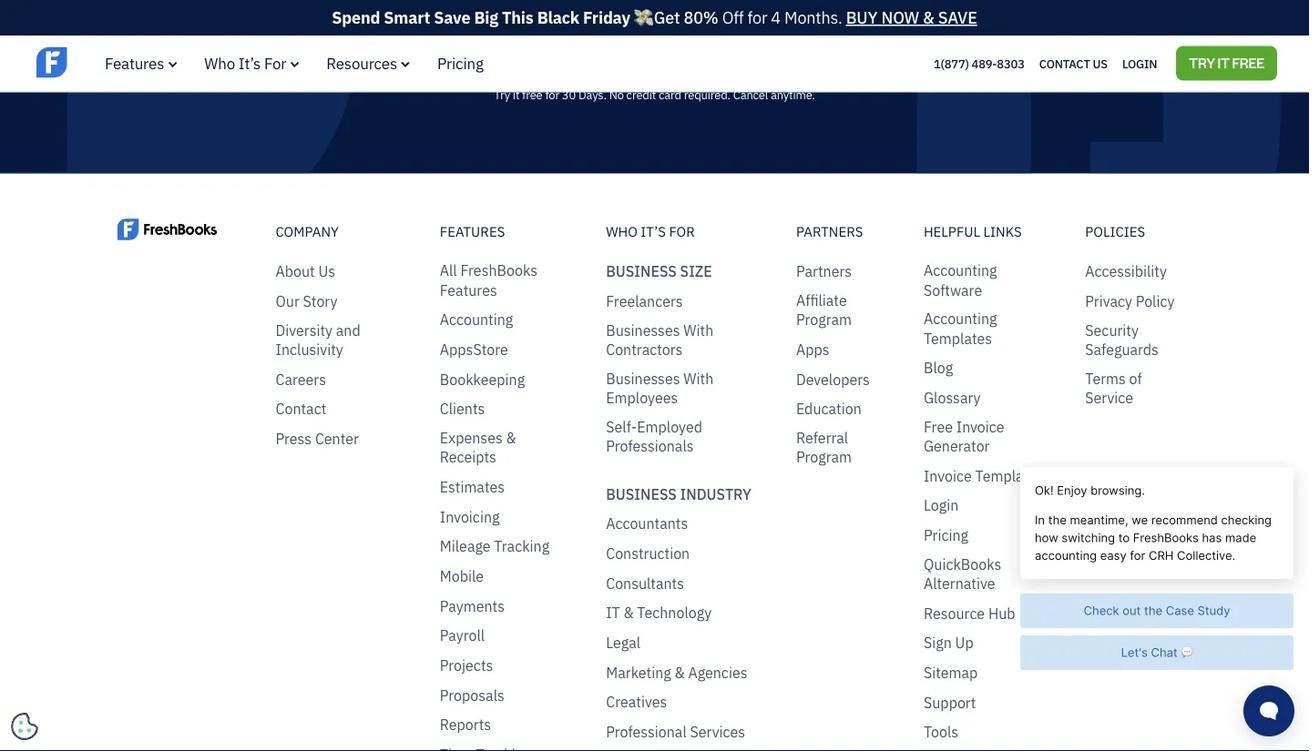 Task type: describe. For each thing, give the bounding box(es) containing it.
consultants link
[[606, 574, 684, 593]]

cancel
[[733, 86, 768, 102]]

professionals
[[606, 437, 694, 456]]

1 horizontal spatial login
[[1122, 56, 1157, 71]]

affiliate program link
[[796, 291, 887, 330]]

proposals
[[440, 686, 505, 705]]

expenses
[[440, 428, 503, 448]]

with for businesses with contractors
[[684, 321, 714, 340]]

mileage tracking link
[[440, 537, 550, 557]]

templates
[[924, 329, 992, 348]]

projects
[[440, 656, 493, 675]]

it & technology
[[606, 604, 712, 623]]

1(877) 489-8303
[[934, 56, 1025, 71]]

pricing for left pricing link
[[437, 53, 484, 73]]

try for try it free for 30 days. no credit card required. cancel anytime.
[[494, 86, 510, 102]]

& for marketing & agencies
[[675, 663, 685, 682]]

press center
[[276, 429, 359, 448]]

it inside "link"
[[606, 604, 620, 623]]

spend smart save big this black friday 💸 get 80% off for 4 months. buy now & save
[[332, 7, 977, 28]]

1 partners link from the top
[[796, 223, 887, 241]]

accounting for templates
[[924, 309, 997, 329]]

contact for contact us
[[1039, 56, 1090, 71]]

business size
[[606, 262, 712, 281]]

features for left features link
[[105, 53, 164, 73]]

construction
[[606, 544, 690, 563]]

consultants
[[606, 574, 684, 593]]

buy now & save link
[[846, 7, 977, 28]]

resources link
[[326, 53, 410, 73]]

legal link
[[606, 633, 641, 653]]

referral
[[796, 428, 848, 448]]

program for referral
[[796, 448, 852, 467]]

estimates link
[[440, 478, 505, 497]]

support
[[924, 693, 976, 712]]

tracking
[[494, 537, 550, 556]]

1 horizontal spatial who it's for
[[606, 223, 695, 241]]

support link
[[924, 693, 976, 713]]

helpful links
[[924, 223, 1022, 241]]

try it free for 30 days. no credit card required. cancel anytime.
[[494, 86, 815, 102]]

policies link
[[1085, 223, 1192, 241]]

reports link
[[440, 716, 491, 735]]

marketing & agencies
[[606, 663, 748, 682]]

1 horizontal spatial for
[[669, 223, 695, 241]]

1 vertical spatial for
[[545, 86, 559, 102]]

& for expenses & receipts
[[506, 428, 516, 448]]

businesses for employees
[[606, 369, 680, 388]]

bookkeeping link
[[440, 370, 525, 389]]

try it free
[[602, 43, 707, 67]]

policies
[[1085, 223, 1146, 241]]

projects link
[[440, 656, 493, 676]]

appsstore link
[[440, 340, 508, 359]]

try for try it free
[[1189, 54, 1215, 71]]

policy
[[1136, 292, 1175, 311]]

1 vertical spatial who it's for link
[[606, 223, 760, 241]]

reports
[[440, 716, 491, 735]]

days.
[[578, 86, 607, 102]]

cookie preferences image
[[11, 713, 38, 741]]

program for affiliate
[[796, 310, 852, 329]]

developers
[[796, 370, 870, 389]]

press center link
[[276, 429, 359, 449]]

1 horizontal spatial free
[[1232, 54, 1265, 71]]

our story link
[[276, 292, 337, 311]]

privacy policy link
[[1085, 292, 1175, 311]]

proposals link
[[440, 686, 505, 705]]

accounting up the appsstore at top
[[440, 310, 513, 329]]

💸
[[634, 7, 650, 28]]

marketing
[[606, 663, 671, 682]]

free invoice generator
[[924, 417, 1005, 456]]

accountants link
[[606, 514, 688, 534]]

self-
[[606, 417, 637, 436]]

invoice template
[[924, 466, 1037, 486]]

hub
[[988, 604, 1015, 623]]

& for it & technology
[[624, 604, 634, 623]]

30
[[562, 86, 576, 102]]

freelancers link
[[606, 292, 683, 311]]

pricing for the rightmost pricing link
[[924, 526, 968, 545]]

0 horizontal spatial features link
[[105, 53, 177, 73]]

get
[[654, 7, 680, 28]]

affiliate program
[[796, 291, 852, 329]]

contact for contact
[[276, 400, 326, 419]]

apps
[[796, 340, 830, 359]]

services
[[690, 723, 745, 742]]

resource hub
[[924, 604, 1015, 623]]

0 vertical spatial who it's for
[[204, 53, 286, 73]]

0 vertical spatial for
[[264, 53, 286, 73]]

1 horizontal spatial features link
[[440, 223, 570, 241]]

us for contact us
[[1093, 56, 1108, 71]]

try it free link
[[501, 31, 809, 80]]

clients
[[440, 400, 485, 419]]

black
[[537, 7, 579, 28]]

all
[[440, 261, 457, 280]]

business industry
[[606, 485, 752, 504]]

payments link
[[440, 597, 505, 616]]

save
[[434, 7, 470, 28]]

referral program link
[[796, 428, 887, 467]]

apps link
[[796, 340, 830, 359]]

business size link
[[606, 262, 712, 281]]

features for right features link
[[440, 223, 505, 241]]

accountants
[[606, 514, 688, 533]]

tools link
[[924, 723, 959, 742]]

self-employed professionals link
[[606, 417, 760, 456]]

estimates
[[440, 478, 505, 497]]

links
[[984, 223, 1022, 241]]

accounting software
[[924, 261, 997, 300]]

education
[[796, 400, 862, 419]]

resources
[[326, 53, 397, 73]]



Task type: locate. For each thing, give the bounding box(es) containing it.
it up legal
[[606, 604, 620, 623]]

for up size
[[669, 223, 695, 241]]

1 program from the top
[[796, 310, 852, 329]]

resource hub link
[[924, 604, 1015, 623]]

1 vertical spatial it's
[[641, 223, 666, 241]]

0 vertical spatial freshbooks logo image
[[36, 45, 178, 80]]

privacy policy
[[1085, 292, 1175, 311]]

resource
[[924, 604, 985, 623]]

with down businesses with contractors link
[[684, 369, 714, 388]]

1 vertical spatial partners
[[796, 262, 852, 281]]

0 vertical spatial us
[[1093, 56, 1108, 71]]

accounting for software
[[924, 261, 997, 280]]

accounting templates link
[[924, 309, 1049, 348]]

0 horizontal spatial free
[[924, 417, 953, 436]]

1 vertical spatial program
[[796, 448, 852, 467]]

freshbooks logo image
[[36, 45, 178, 80], [117, 217, 217, 242]]

big
[[474, 7, 498, 28]]

1 vertical spatial with
[[684, 369, 714, 388]]

1 horizontal spatial it
[[642, 43, 659, 67]]

friday
[[583, 7, 630, 28]]

us inside the about us link
[[318, 262, 335, 281]]

0 horizontal spatial who it's for link
[[204, 53, 299, 73]]

businesses with employees link
[[606, 369, 760, 408]]

with
[[684, 321, 714, 340], [684, 369, 714, 388]]

pricing
[[437, 53, 484, 73], [924, 526, 968, 545]]

tools
[[924, 723, 959, 742]]

employed
[[637, 417, 702, 436]]

credit
[[626, 86, 656, 102]]

self-employed professionals
[[606, 417, 702, 456]]

& up legal
[[624, 604, 634, 623]]

us
[[1093, 56, 1108, 71], [318, 262, 335, 281]]

1 horizontal spatial for
[[748, 7, 767, 28]]

partners
[[796, 223, 863, 241], [796, 262, 852, 281]]

0 horizontal spatial pricing
[[437, 53, 484, 73]]

0 vertical spatial pricing link
[[437, 53, 484, 73]]

& inside 'expenses & receipts'
[[506, 428, 516, 448]]

press
[[276, 429, 312, 448]]

0 vertical spatial who
[[204, 53, 235, 73]]

invoice down "generator"
[[924, 466, 972, 486]]

accessibility link
[[1085, 262, 1167, 281]]

it right try
[[642, 43, 659, 67]]

try
[[1189, 54, 1215, 71], [494, 86, 510, 102]]

0 horizontal spatial for
[[545, 86, 559, 102]]

business
[[606, 262, 677, 281], [606, 485, 677, 504]]

1 horizontal spatial who
[[606, 223, 638, 241]]

0 horizontal spatial it's
[[239, 53, 261, 73]]

1 with from the top
[[684, 321, 714, 340]]

up
[[955, 634, 974, 653]]

us right 8303
[[1093, 56, 1108, 71]]

0 vertical spatial it
[[1218, 54, 1230, 71]]

payroll
[[440, 626, 485, 646]]

1 vertical spatial it
[[513, 86, 520, 102]]

2 with from the top
[[684, 369, 714, 388]]

0 vertical spatial try
[[1189, 54, 1215, 71]]

1 horizontal spatial try
[[1189, 54, 1215, 71]]

it
[[642, 43, 659, 67], [606, 604, 620, 623]]

0 vertical spatial features link
[[105, 53, 177, 73]]

us inside the contact us link
[[1093, 56, 1108, 71]]

technology
[[637, 604, 712, 623]]

1 vertical spatial pricing link
[[924, 526, 968, 545]]

1 partners from the top
[[796, 223, 863, 241]]

1 vertical spatial features
[[440, 223, 505, 241]]

business industry link
[[606, 485, 752, 504]]

free invoice generator link
[[924, 417, 1049, 456]]

businesses up employees
[[606, 369, 680, 388]]

0 vertical spatial login
[[1122, 56, 1157, 71]]

mobile
[[440, 567, 484, 586]]

for left 4
[[748, 7, 767, 28]]

program down affiliate
[[796, 310, 852, 329]]

0 horizontal spatial try
[[494, 86, 510, 102]]

business for business industry
[[606, 485, 677, 504]]

professional
[[606, 723, 687, 742]]

0 vertical spatial it's
[[239, 53, 261, 73]]

accessibility
[[1085, 262, 1167, 281]]

0 vertical spatial partners
[[796, 223, 863, 241]]

accounting
[[924, 261, 997, 280], [924, 309, 997, 329], [440, 310, 513, 329]]

1 horizontal spatial who it's for link
[[606, 223, 760, 241]]

program inside affiliate program link
[[796, 310, 852, 329]]

center
[[315, 429, 359, 448]]

contact down careers link
[[276, 400, 326, 419]]

1 horizontal spatial login link
[[1122, 52, 1157, 75]]

login down "invoice template" link
[[924, 496, 959, 515]]

with inside businesses with employees
[[684, 369, 714, 388]]

1 vertical spatial freshbooks logo image
[[117, 217, 217, 242]]

developers link
[[796, 370, 870, 389]]

accounting up templates
[[924, 309, 997, 329]]

freshbooks
[[460, 261, 537, 280]]

with inside businesses with contractors
[[684, 321, 714, 340]]

our story
[[276, 292, 337, 311]]

our
[[276, 292, 300, 311]]

helpful
[[924, 223, 980, 241]]

0 vertical spatial features
[[105, 53, 164, 73]]

contact us link
[[1039, 52, 1108, 75]]

clients link
[[440, 400, 485, 419]]

blog
[[924, 359, 953, 378]]

story
[[303, 292, 337, 311]]

spend
[[332, 7, 380, 28]]

login link right the contact us link
[[1122, 52, 1157, 75]]

0 vertical spatial login link
[[1122, 52, 1157, 75]]

& inside "link"
[[624, 604, 634, 623]]

us up the story
[[318, 262, 335, 281]]

pricing down save
[[437, 53, 484, 73]]

0 horizontal spatial login
[[924, 496, 959, 515]]

who
[[204, 53, 235, 73], [606, 223, 638, 241]]

1 horizontal spatial us
[[1093, 56, 1108, 71]]

contact right 8303
[[1039, 56, 1090, 71]]

1 business from the top
[[606, 262, 677, 281]]

0 horizontal spatial who
[[204, 53, 235, 73]]

0 vertical spatial program
[[796, 310, 852, 329]]

2 vertical spatial features
[[440, 281, 497, 300]]

2 businesses from the top
[[606, 369, 680, 388]]

cookie consent banner dialog
[[14, 528, 287, 738]]

marketing & agencies link
[[606, 663, 748, 683]]

free inside free invoice generator
[[924, 417, 953, 436]]

quickbooks
[[924, 555, 1002, 574]]

pricing up quickbooks
[[924, 526, 968, 545]]

try
[[602, 43, 639, 67]]

2 business from the top
[[606, 485, 677, 504]]

login link down "invoice template" link
[[924, 496, 959, 516]]

it & technology link
[[606, 604, 712, 623]]

freelancers
[[606, 292, 683, 311]]

0 vertical spatial partners link
[[796, 223, 887, 241]]

quickbooks alternative link
[[924, 555, 1049, 594]]

employees
[[606, 388, 678, 407]]

business for business size
[[606, 262, 677, 281]]

0 vertical spatial it
[[642, 43, 659, 67]]

0 vertical spatial contact
[[1039, 56, 1090, 71]]

0 vertical spatial free
[[1232, 54, 1265, 71]]

489-
[[972, 56, 997, 71]]

2 program from the top
[[796, 448, 852, 467]]

accounting up "software"
[[924, 261, 997, 280]]

creatives link
[[606, 693, 667, 712]]

generator
[[924, 437, 990, 456]]

template
[[975, 466, 1037, 486]]

who it's for link
[[204, 53, 299, 73], [606, 223, 760, 241]]

appsstore
[[440, 340, 508, 359]]

1 vertical spatial who
[[606, 223, 638, 241]]

about
[[276, 262, 315, 281]]

0 horizontal spatial us
[[318, 262, 335, 281]]

1 vertical spatial login
[[924, 496, 959, 515]]

businesses up contractors
[[606, 321, 680, 340]]

diversity
[[276, 321, 333, 340]]

diversity and inclusivity link
[[276, 321, 403, 359]]

it for free
[[1218, 54, 1230, 71]]

businesses with employees
[[606, 369, 714, 407]]

businesses inside businesses with contractors
[[606, 321, 680, 340]]

0 vertical spatial pricing
[[437, 53, 484, 73]]

0 horizontal spatial login link
[[924, 496, 959, 516]]

contact us
[[1039, 56, 1108, 71]]

dialog
[[0, 0, 1309, 752]]

with down size
[[684, 321, 714, 340]]

glossary
[[924, 388, 981, 407]]

login right the contact us link
[[1122, 56, 1157, 71]]

us for about us
[[318, 262, 335, 281]]

1 horizontal spatial it's
[[641, 223, 666, 241]]

1 vertical spatial contact
[[276, 400, 326, 419]]

program inside "referral program" link
[[796, 448, 852, 467]]

businesses inside businesses with employees
[[606, 369, 680, 388]]

& left agencies
[[675, 663, 685, 682]]

for left resources
[[264, 53, 286, 73]]

save
[[938, 7, 977, 28]]

1 vertical spatial free
[[924, 417, 953, 436]]

0 vertical spatial business
[[606, 262, 677, 281]]

anytime.
[[771, 86, 815, 102]]

1 vertical spatial us
[[318, 262, 335, 281]]

business up accountants
[[606, 485, 677, 504]]

industry
[[680, 485, 752, 504]]

try it free
[[1189, 54, 1265, 71]]

features inside features link
[[440, 223, 505, 241]]

professional services
[[606, 723, 745, 742]]

0 horizontal spatial pricing link
[[437, 53, 484, 73]]

1 vertical spatial businesses
[[606, 369, 680, 388]]

0 vertical spatial businesses
[[606, 321, 680, 340]]

0 horizontal spatial it
[[513, 86, 520, 102]]

it for free
[[513, 86, 520, 102]]

0 horizontal spatial contact
[[276, 400, 326, 419]]

& right expenses
[[506, 428, 516, 448]]

0 horizontal spatial who it's for
[[204, 53, 286, 73]]

inclusivity
[[276, 340, 343, 359]]

alternative
[[924, 574, 995, 593]]

contractors
[[606, 340, 683, 359]]

about us link
[[276, 262, 335, 281]]

0 horizontal spatial for
[[264, 53, 286, 73]]

invoice up "generator"
[[956, 417, 1005, 436]]

& right now at top right
[[923, 7, 934, 28]]

and
[[336, 321, 361, 340]]

1 horizontal spatial contact
[[1039, 56, 1090, 71]]

1 vertical spatial for
[[669, 223, 695, 241]]

1 vertical spatial invoice
[[924, 466, 972, 486]]

0 vertical spatial for
[[748, 7, 767, 28]]

quickbooks alternative
[[924, 555, 1002, 593]]

terms of service
[[1085, 369, 1142, 407]]

terms of service link
[[1085, 369, 1192, 408]]

80%
[[684, 7, 718, 28]]

blog link
[[924, 359, 953, 378]]

0 vertical spatial invoice
[[956, 417, 1005, 436]]

education link
[[796, 400, 862, 419]]

1 vertical spatial who it's for
[[606, 223, 695, 241]]

0 horizontal spatial it
[[606, 604, 620, 623]]

invoice inside free invoice generator
[[956, 417, 1005, 436]]

expenses & receipts link
[[440, 428, 570, 467]]

2 partners from the top
[[796, 262, 852, 281]]

with for businesses with employees
[[684, 369, 714, 388]]

1 vertical spatial it
[[606, 604, 620, 623]]

company
[[276, 223, 339, 241]]

pricing link down save
[[437, 53, 484, 73]]

1 horizontal spatial it
[[1218, 54, 1230, 71]]

1 vertical spatial features link
[[440, 223, 570, 241]]

program down referral
[[796, 448, 852, 467]]

glossary link
[[924, 388, 981, 408]]

1 horizontal spatial pricing
[[924, 526, 968, 545]]

1 vertical spatial pricing
[[924, 526, 968, 545]]

bookkeeping
[[440, 370, 525, 389]]

sign up
[[924, 634, 974, 653]]

for left 30
[[545, 86, 559, 102]]

1 vertical spatial partners link
[[796, 262, 852, 281]]

1 vertical spatial login link
[[924, 496, 959, 516]]

0 vertical spatial with
[[684, 321, 714, 340]]

1 horizontal spatial pricing link
[[924, 526, 968, 545]]

professional services link
[[606, 723, 745, 742]]

months.
[[784, 7, 842, 28]]

pricing link up quickbooks
[[924, 526, 968, 545]]

smart
[[384, 7, 430, 28]]

1 vertical spatial try
[[494, 86, 510, 102]]

features inside all freshbooks features
[[440, 281, 497, 300]]

accounting software link
[[924, 261, 1049, 300]]

who it's for
[[204, 53, 286, 73], [606, 223, 695, 241]]

2 partners link from the top
[[796, 262, 852, 281]]

1 vertical spatial business
[[606, 485, 677, 504]]

0 vertical spatial who it's for link
[[204, 53, 299, 73]]

businesses for contractors
[[606, 321, 680, 340]]

1 businesses from the top
[[606, 321, 680, 340]]

business up freelancers at top
[[606, 262, 677, 281]]



Task type: vqa. For each thing, say whether or not it's contained in the screenshot.
my
no



